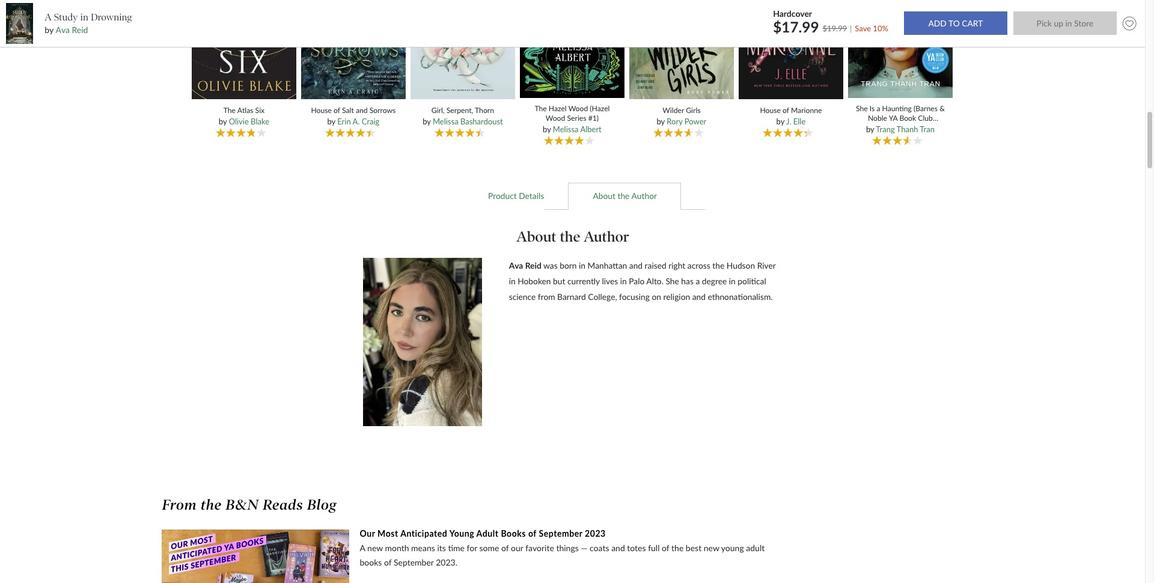 Task type: vqa. For each thing, say whether or not it's contained in the screenshot.
bottommost REID
yes



Task type: locate. For each thing, give the bounding box(es) containing it.
she left has
[[666, 276, 679, 286]]

0 horizontal spatial about
[[517, 228, 557, 245]]

by left ava reid link
[[45, 25, 53, 35]]

and up palo
[[629, 261, 643, 271]]

0 horizontal spatial a
[[696, 276, 700, 286]]

hardcover
[[773, 8, 812, 18]]

&
[[940, 104, 945, 113]]

tab list
[[168, 182, 977, 210]]

and inside our most anticipated young adult books of september 2023 a new month means its time for some of our favorite things — coats and totes full of the best new young adult books of september 2023.
[[612, 543, 625, 553]]

by left j.
[[777, 117, 785, 126]]

thanh
[[897, 124, 918, 134]]

house inside house of marionne by j. elle
[[760, 106, 781, 115]]

science
[[509, 292, 536, 302]]

house of salt and sorrows by erin a. craig
[[311, 106, 396, 126]]

new right "best" at the right bottom
[[704, 543, 720, 553]]

0 vertical spatial a
[[877, 104, 881, 113]]

melissa down girl, at the top left of the page
[[433, 117, 459, 126]]

1 horizontal spatial house
[[760, 106, 781, 115]]

girl, serpent, thorn link
[[418, 106, 508, 115]]

salt
[[342, 106, 354, 115]]

of up favorite
[[529, 529, 537, 539]]

atlas
[[237, 106, 253, 115]]

of right books on the bottom left of page
[[384, 558, 392, 568]]

of left salt
[[334, 106, 340, 115]]

add to wishlist image
[[1120, 14, 1140, 33]]

None submit
[[904, 12, 1008, 35], [1014, 12, 1117, 35], [904, 12, 1008, 35], [1014, 12, 1117, 35]]

0 vertical spatial author
[[632, 191, 657, 201]]

0 horizontal spatial house
[[311, 106, 332, 115]]

ava down study
[[56, 25, 70, 35]]

0 vertical spatial a
[[45, 11, 52, 23]]

tab list containing product details
[[168, 182, 977, 210]]

the hazel wood (hazel wood series #1) image
[[518, 0, 626, 98]]

0 vertical spatial she
[[856, 104, 868, 113]]

a right is
[[877, 104, 881, 113]]

by left rory
[[657, 117, 665, 126]]

by inside girl, serpent, thorn by melissa bashardoust
[[423, 117, 431, 126]]

1 vertical spatial she
[[666, 276, 679, 286]]

coats
[[590, 543, 610, 553]]

house inside the house of salt and sorrows by erin a. craig
[[311, 106, 332, 115]]

the for olivie
[[223, 106, 236, 115]]

the
[[618, 191, 630, 201], [560, 228, 581, 245], [713, 261, 725, 271], [201, 497, 222, 514], [672, 543, 684, 553]]

about the author tab panel
[[354, 210, 792, 463]]

details
[[519, 191, 544, 201]]

the up olivie
[[223, 106, 236, 115]]

by down hazel
[[543, 124, 551, 134]]

reid down study
[[72, 25, 88, 35]]

the left hazel
[[535, 104, 547, 113]]

author inside 'link'
[[632, 191, 657, 201]]

a inside a study in drowning by ava reid
[[45, 11, 52, 23]]

by inside wilder girls by rory power
[[657, 117, 665, 126]]

and
[[356, 106, 368, 115], [629, 261, 643, 271], [693, 292, 706, 302], [612, 543, 625, 553]]

1 horizontal spatial september
[[539, 529, 583, 539]]

by left erin
[[327, 117, 336, 126]]

by down girl, serpent, thorn link
[[423, 117, 431, 126]]

girl, serpent, thorn image
[[409, 0, 517, 100]]

reid up hoboken
[[525, 261, 542, 271]]

a inside our most anticipated young adult books of september 2023 a new month means its time for some of our favorite things — coats and totes full of the best new young adult books of september 2023.
[[360, 543, 365, 553]]

1 vertical spatial a
[[360, 543, 365, 553]]

a inside was born in manhattan and raised right across the hudson river in hoboken but currently lives in palo alto. she has a degree in political science from barnard college, focusing on religion and ethnonationalism.
[[696, 276, 700, 286]]

wood
[[569, 104, 588, 113], [546, 113, 565, 122]]

from the b&n reads blog
[[162, 497, 337, 514]]

ava up hoboken
[[509, 261, 523, 271]]

house for erin a. craig
[[311, 106, 332, 115]]

noble
[[868, 113, 888, 122]]

melissa
[[433, 117, 459, 126], [553, 124, 579, 134]]

drowning
[[91, 11, 132, 23]]

by left olivie
[[219, 117, 227, 126]]

about the author inside "about the author" 'link'
[[593, 191, 657, 201]]

books
[[501, 529, 526, 539]]

olivie blake link
[[229, 117, 269, 126]]

melissa down series
[[553, 124, 579, 134]]

the hazel wood (hazel wood series #1) element
[[518, 0, 629, 147]]

0 horizontal spatial melissa
[[433, 117, 459, 126]]

1 vertical spatial a
[[696, 276, 700, 286]]

focusing
[[619, 292, 650, 302]]

1 house from the left
[[311, 106, 332, 115]]

house
[[311, 106, 332, 115], [760, 106, 781, 115]]

1 horizontal spatial ava
[[509, 261, 523, 271]]

about the author link
[[569, 182, 682, 210]]

house of salt and sorrows link
[[309, 106, 398, 115]]

favorite
[[526, 543, 554, 553]]

0 horizontal spatial a
[[45, 11, 52, 23]]

1 horizontal spatial a
[[360, 543, 365, 553]]

degree
[[702, 276, 727, 286]]

month
[[385, 543, 409, 553]]

wilder girls element
[[628, 0, 739, 147]]

the atlas six image
[[190, 0, 298, 100]]

2 house from the left
[[760, 106, 781, 115]]

1 vertical spatial about
[[517, 228, 557, 245]]

1 vertical spatial author
[[584, 228, 630, 245]]

right
[[669, 261, 686, 271]]

option containing our most anticipated young adult books of september 2023
[[162, 528, 839, 583]]

1 horizontal spatial a
[[877, 104, 881, 113]]

new up books on the bottom left of page
[[367, 543, 383, 553]]

young
[[722, 543, 744, 553]]

1 horizontal spatial about
[[593, 191, 616, 201]]

some
[[480, 543, 499, 553]]

a down our on the left
[[360, 543, 365, 553]]

house of marionne element
[[737, 0, 848, 147]]

0 vertical spatial reid
[[72, 25, 88, 35]]

of right full on the right bottom
[[662, 543, 670, 553]]

1 vertical spatial ava
[[509, 261, 523, 271]]

bashardoust
[[461, 117, 503, 126]]

author inside tab panel
[[584, 228, 630, 245]]

—
[[581, 543, 588, 553]]

1 vertical spatial about the author
[[517, 228, 630, 245]]

ava
[[56, 25, 70, 35], [509, 261, 523, 271]]

by inside house of marionne by j. elle
[[777, 117, 785, 126]]

most
[[378, 529, 398, 539]]

in up ava reid link
[[80, 11, 88, 23]]

september up things
[[539, 529, 583, 539]]

1 vertical spatial reid
[[525, 261, 542, 271]]

ava reid link
[[56, 25, 88, 35]]

0 vertical spatial ava
[[56, 25, 70, 35]]

0 horizontal spatial wood
[[546, 113, 565, 122]]

our most anticipated young adult books of september 2023 link
[[360, 528, 606, 540]]

on
[[652, 292, 661, 302]]

by inside the house of salt and sorrows by erin a. craig
[[327, 117, 336, 126]]

she is a haunting (barnes & noble ya book club edition) link
[[856, 104, 945, 132]]

tab panel
[[0, 210, 363, 432]]

reid
[[72, 25, 88, 35], [525, 261, 542, 271]]

the inside the hazel wood (hazel wood series #1) by melissa albert
[[535, 104, 547, 113]]

house of marionne link
[[747, 106, 836, 115]]

its
[[437, 543, 446, 553]]

a right has
[[696, 276, 700, 286]]

melissa bashardoust link
[[433, 117, 503, 126]]

by
[[45, 25, 53, 35], [219, 117, 227, 126], [327, 117, 336, 126], [423, 117, 431, 126], [657, 117, 665, 126], [777, 117, 785, 126], [543, 124, 551, 134], [866, 124, 875, 134]]

the inside the atlas six by olivie blake
[[223, 106, 236, 115]]

she
[[856, 104, 868, 113], [666, 276, 679, 286]]

wood down hazel
[[546, 113, 565, 122]]

1 horizontal spatial author
[[632, 191, 657, 201]]

of left our
[[502, 543, 509, 553]]

from
[[162, 497, 197, 514]]

september
[[539, 529, 583, 539], [394, 558, 434, 568]]

0 horizontal spatial september
[[394, 558, 434, 568]]

haunting
[[883, 104, 912, 113]]

the atlas six element
[[190, 0, 301, 147]]

by trang thanh tran
[[866, 124, 935, 134]]

0 horizontal spatial the
[[223, 106, 236, 115]]

0 horizontal spatial new
[[367, 543, 383, 553]]

elle
[[794, 117, 806, 126]]

study
[[54, 11, 78, 23]]

1 horizontal spatial the
[[535, 104, 547, 113]]

and left totes
[[612, 543, 625, 553]]

means
[[411, 543, 435, 553]]

ya
[[889, 113, 898, 122]]

and up erin a. craig link at the top of the page
[[356, 106, 368, 115]]

the atlas six by olivie blake
[[219, 106, 269, 126]]

by inside the atlas six by olivie blake
[[219, 117, 227, 126]]

house of salt and sorrows image
[[299, 0, 408, 100]]

edition)
[[888, 123, 913, 132]]

1 horizontal spatial melissa
[[553, 124, 579, 134]]

2023.
[[436, 558, 458, 568]]

and down has
[[693, 292, 706, 302]]

series
[[567, 113, 587, 122]]

0 vertical spatial about the author
[[593, 191, 657, 201]]

house of salt and sorrows element
[[299, 0, 411, 147]]

ava inside a study in drowning by ava reid
[[56, 25, 70, 35]]

barnard
[[557, 292, 586, 302]]

1 horizontal spatial reid
[[525, 261, 542, 271]]

of up j.
[[783, 106, 789, 115]]

ava inside about the author tab panel
[[509, 261, 523, 271]]

0 horizontal spatial author
[[584, 228, 630, 245]]

the atlas six link
[[200, 106, 289, 115]]

1 vertical spatial september
[[394, 558, 434, 568]]

0 vertical spatial about
[[593, 191, 616, 201]]

0 horizontal spatial ava
[[56, 25, 70, 35]]

six
[[255, 106, 265, 115]]

a left study
[[45, 11, 52, 23]]

in inside a study in drowning by ava reid
[[80, 11, 88, 23]]

by down noble
[[866, 124, 875, 134]]

0 vertical spatial september
[[539, 529, 583, 539]]

was born in manhattan and raised right across the hudson river in hoboken but currently lives in palo alto. she has a degree in political science from barnard college, focusing on religion and ethnonationalism.
[[509, 261, 776, 302]]

0 horizontal spatial reid
[[72, 25, 88, 35]]

she left is
[[856, 104, 868, 113]]

option
[[162, 528, 839, 583]]

wood up series
[[569, 104, 588, 113]]

girl, serpent, thorn element
[[409, 0, 520, 147]]

0 horizontal spatial she
[[666, 276, 679, 286]]

our
[[511, 543, 524, 553]]

1 horizontal spatial new
[[704, 543, 720, 553]]

craig
[[362, 117, 380, 126]]

melissa inside the hazel wood (hazel wood series #1) by melissa albert
[[553, 124, 579, 134]]

1 horizontal spatial she
[[856, 104, 868, 113]]

september down means
[[394, 558, 434, 568]]



Task type: describe. For each thing, give the bounding box(es) containing it.
thorn
[[475, 106, 494, 115]]

she is a haunting (barnes & noble ya book club edition)
[[856, 104, 945, 132]]

the for wood
[[535, 104, 547, 113]]

trang thanh tran link
[[876, 124, 935, 134]]

by inside a study in drowning by ava reid
[[45, 25, 53, 35]]

she is a haunting (barnes & noble ya book club edition) image
[[847, 0, 955, 98]]

for
[[467, 543, 477, 553]]

house of marionne image
[[737, 0, 845, 100]]

a inside she is a haunting (barnes & noble ya book club edition)
[[877, 104, 881, 113]]

of inside house of marionne by j. elle
[[783, 106, 789, 115]]

but
[[553, 276, 566, 286]]

marionne
[[791, 106, 822, 115]]

adult
[[477, 529, 499, 539]]

from
[[538, 292, 555, 302]]

about the author inside about the author tab panel
[[517, 228, 630, 245]]

full
[[648, 543, 660, 553]]

books
[[360, 558, 382, 568]]

currently
[[568, 276, 600, 286]]

j.
[[787, 117, 792, 126]]

things
[[556, 543, 579, 553]]

a.
[[353, 117, 360, 126]]

she is a haunting (barnes & noble ya book club edition) element
[[847, 0, 958, 147]]

in up ethnonationalism.
[[729, 276, 736, 286]]

and inside the house of salt and sorrows by erin a. craig
[[356, 106, 368, 115]]

the inside our most anticipated young adult books of september 2023 a new month means its time for some of our favorite things — coats and totes full of the best new young adult books of september 2023.
[[672, 543, 684, 553]]

girls
[[686, 106, 701, 115]]

girl,
[[432, 106, 445, 115]]

reid inside about the author tab panel
[[525, 261, 542, 271]]

the hazel wood (hazel wood series #1) by melissa albert
[[535, 104, 610, 134]]

the inside was born in manhattan and raised right across the hudson river in hoboken but currently lives in palo alto. she has a degree in political science from barnard college, focusing on religion and ethnonationalism.
[[713, 261, 725, 271]]

born
[[560, 261, 577, 271]]

albert
[[581, 124, 602, 134]]

hudson
[[727, 261, 755, 271]]

book
[[900, 113, 917, 122]]

religion
[[664, 292, 690, 302]]

tran
[[920, 124, 935, 134]]

she inside she is a haunting (barnes & noble ya book club edition)
[[856, 104, 868, 113]]

palo
[[629, 276, 645, 286]]

hazel
[[549, 104, 567, 113]]

save 10%
[[855, 23, 889, 33]]

a study in drowning by ava reid
[[45, 11, 132, 35]]

adult
[[746, 543, 765, 553]]

ethnonationalism.
[[708, 292, 773, 302]]

young
[[450, 529, 475, 539]]

in right born
[[579, 261, 586, 271]]

anticipated
[[401, 529, 448, 539]]

of inside the house of salt and sorrows by erin a. craig
[[334, 106, 340, 115]]

1 horizontal spatial wood
[[569, 104, 588, 113]]

our most anticipated young adult books of september 2023 image
[[162, 530, 350, 583]]

erin a. craig link
[[338, 117, 380, 126]]

blake
[[251, 117, 269, 126]]

ava reid
[[509, 261, 542, 271]]

has
[[682, 276, 694, 286]]

j. elle link
[[787, 117, 806, 126]]

reid inside a study in drowning by ava reid
[[72, 25, 88, 35]]

about inside tab panel
[[517, 228, 557, 245]]

best
[[686, 543, 702, 553]]

2023
[[585, 529, 606, 539]]

alto.
[[647, 276, 664, 286]]

in left palo
[[620, 276, 627, 286]]

house for j. elle
[[760, 106, 781, 115]]

melissa inside girl, serpent, thorn by melissa bashardoust
[[433, 117, 459, 126]]

she inside was born in manhattan and raised right across the hudson river in hoboken but currently lives in palo alto. she has a degree in political science from barnard college, focusing on religion and ethnonationalism.
[[666, 276, 679, 286]]

lives
[[602, 276, 618, 286]]

was
[[544, 261, 558, 271]]

manhattan
[[588, 261, 627, 271]]

1 new from the left
[[367, 543, 383, 553]]

by inside she is a haunting (barnes & noble ya book club edition) 'element'
[[866, 124, 875, 134]]

product details link
[[464, 182, 569, 210]]

a study in drowning image
[[6, 3, 33, 44]]

political
[[738, 276, 767, 286]]

rory power link
[[667, 117, 707, 126]]

is
[[870, 104, 875, 113]]

totes
[[627, 543, 646, 553]]

$17.99
[[773, 18, 819, 35]]

by inside the hazel wood (hazel wood series #1) by melissa albert
[[543, 124, 551, 134]]

(barnes
[[914, 104, 938, 113]]

girl, serpent, thorn by melissa bashardoust
[[423, 106, 503, 126]]

power
[[685, 117, 707, 126]]

sorrows
[[370, 106, 396, 115]]

(hazel
[[590, 104, 610, 113]]

across
[[688, 261, 711, 271]]

product details
[[488, 191, 544, 201]]

wilder girls image
[[628, 0, 736, 100]]

2 new from the left
[[704, 543, 720, 553]]

college,
[[588, 292, 617, 302]]

our
[[360, 529, 375, 539]]

rory
[[667, 117, 683, 126]]

the hazel wood (hazel wood series #1) link
[[528, 104, 617, 123]]

serpent,
[[447, 106, 473, 115]]

product
[[488, 191, 517, 201]]

olivie
[[229, 117, 249, 126]]

house of marionne by j. elle
[[760, 106, 822, 126]]

#1)
[[588, 113, 599, 122]]

hoboken
[[518, 276, 551, 286]]

the inside 'link'
[[618, 191, 630, 201]]

wilder
[[663, 106, 684, 115]]

in up science
[[509, 276, 516, 286]]

about inside 'link'
[[593, 191, 616, 201]]



